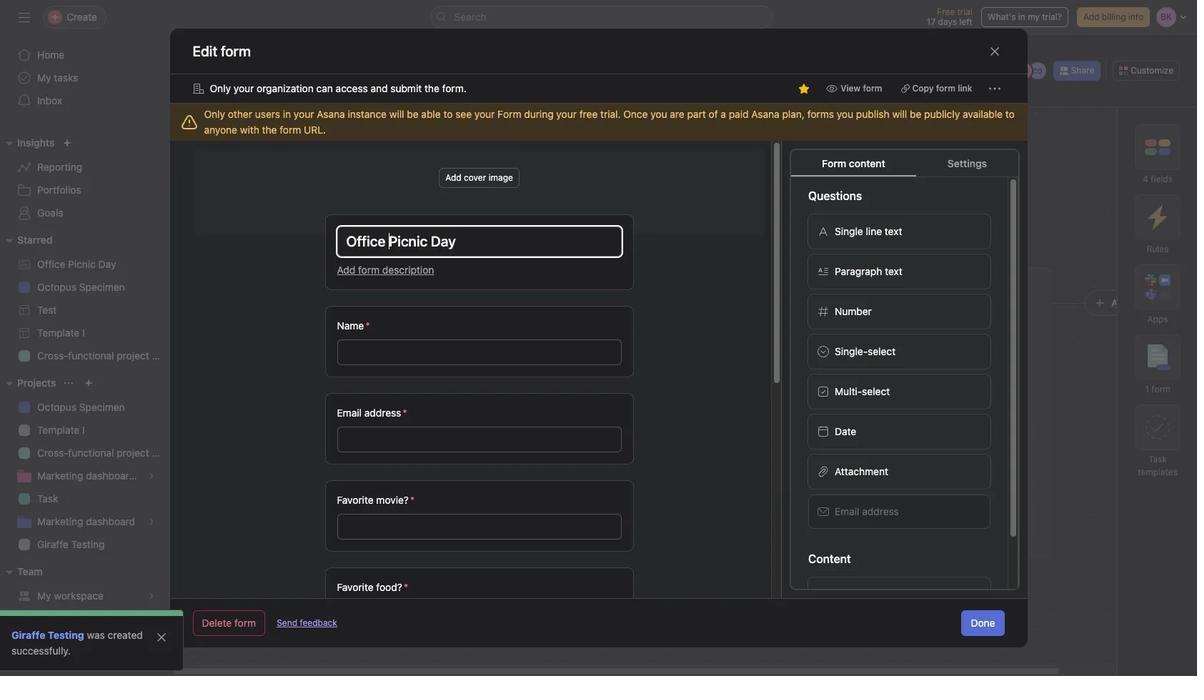 Task type: locate. For each thing, give the bounding box(es) containing it.
automate
[[206, 386, 257, 399]]

part
[[688, 108, 706, 120]]

1 vertical spatial cross-functional project plan link
[[9, 442, 172, 465]]

add inside add billing info button
[[1084, 11, 1100, 22]]

and up email address *
[[371, 386, 391, 399]]

2 octopus specimen from the top
[[37, 401, 125, 413]]

single
[[835, 225, 863, 237]]

0 horizontal spatial day
[[98, 258, 116, 270]]

access
[[336, 82, 368, 94]]

projects
[[17, 377, 56, 389]]

2 template from the top
[[37, 424, 80, 436]]

1 asana from the left
[[317, 108, 345, 120]]

to left this
[[890, 380, 898, 390]]

specimen inside "starred" element
[[79, 281, 125, 293]]

0 horizontal spatial form
[[498, 108, 522, 120]]

select for single-
[[868, 345, 896, 358]]

0 vertical spatial portfolios link
[[235, 41, 279, 57]]

insights element
[[0, 130, 172, 227]]

portfolios link down reporting
[[9, 179, 163, 202]]

2 marketing from the top
[[37, 516, 83, 528]]

1 horizontal spatial email
[[835, 506, 860, 518]]

1 vertical spatial cross-
[[37, 447, 68, 459]]

1 cross-functional project plan from the top
[[37, 350, 172, 362]]

template inside projects element
[[37, 424, 80, 436]]

octopus specimen for 1st octopus specimen link
[[37, 281, 125, 293]]

add inside "add cover image" button
[[445, 172, 461, 183]]

1 vertical spatial portfolios
[[37, 184, 81, 196]]

1 template from the top
[[37, 327, 80, 339]]

with
[[240, 124, 259, 136]]

template inside "starred" element
[[37, 327, 80, 339]]

1 vertical spatial portfolios link
[[9, 179, 163, 202]]

1 vertical spatial template i link
[[9, 419, 163, 442]]

giraffe up team
[[37, 538, 68, 551]]

to left see
[[444, 108, 453, 120]]

functional inside "starred" element
[[68, 350, 114, 362]]

1 vertical spatial cross-functional project plan
[[37, 447, 172, 459]]

marketing up task link
[[37, 470, 83, 482]]

task up templates
[[1149, 454, 1168, 465]]

view form
[[841, 83, 883, 94]]

and down add to starred icon
[[371, 82, 388, 94]]

0 vertical spatial day
[[98, 258, 116, 270]]

form up questions
[[822, 157, 847, 169]]

1 vertical spatial and
[[371, 386, 391, 399]]

favorite left the movie?
[[337, 494, 373, 506]]

2 cross-functional project plan from the top
[[37, 447, 172, 459]]

in up "team's"
[[300, 352, 317, 379]]

assignee
[[857, 425, 898, 437]]

1 vertical spatial marketing
[[37, 516, 83, 528]]

attachment
[[835, 466, 888, 478]]

project inside "starred" element
[[117, 350, 149, 362]]

your up url. on the left
[[294, 108, 314, 120]]

send feedback
[[277, 618, 337, 629]]

list link
[[264, 88, 293, 104]]

1 vertical spatial functional
[[68, 447, 114, 459]]

1 horizontal spatial you
[[837, 108, 854, 120]]

1 horizontal spatial asana
[[752, 108, 780, 120]]

form for view form
[[863, 83, 883, 94]]

portfolios link up organization
[[235, 41, 279, 57]]

1 vertical spatial text
[[885, 265, 903, 277]]

tasks left the move
[[841, 380, 863, 390]]

office picnic day for office picnic day button
[[546, 420, 625, 432]]

list
[[276, 89, 293, 102]]

* down keep
[[402, 407, 407, 419]]

form left description
[[358, 264, 379, 276]]

in inside button
[[1019, 11, 1026, 22]]

0 vertical spatial specimen
[[79, 281, 125, 293]]

only inside only other users in your asana instance will be able to see your form during your free trial.  once you are part of a paid asana plan, forms you publish will be publicly available to anyone with the form url.
[[204, 108, 225, 120]]

to right added
[[713, 288, 726, 305]]

select left this
[[862, 385, 890, 398]]

my
[[1028, 11, 1040, 22]]

form content
[[822, 157, 886, 169]]

0 vertical spatial task
[[1149, 454, 1168, 465]]

asana down "board" link
[[317, 108, 345, 120]]

0 horizontal spatial the
[[262, 124, 277, 136]]

1 template i from the top
[[37, 327, 85, 339]]

add up email address
[[839, 469, 857, 481]]

0 horizontal spatial task
[[37, 493, 58, 505]]

octopus specimen down office picnic day "link"
[[37, 281, 125, 293]]

section,
[[918, 380, 951, 390]]

info
[[1129, 11, 1144, 22]]

0 horizontal spatial office
[[37, 258, 65, 270]]

template down the test
[[37, 327, 80, 339]]

None text field
[[232, 57, 333, 83]]

testing up invite
[[48, 629, 84, 641]]

collaborators
[[860, 469, 920, 481]]

1 vertical spatial select
[[862, 385, 890, 398]]

0 vertical spatial office
[[37, 258, 65, 270]]

office picnic day inside button
[[546, 420, 625, 432]]

octopus down projects at bottom left
[[37, 401, 77, 413]]

asana down files link
[[752, 108, 780, 120]]

0 vertical spatial are
[[670, 108, 685, 120]]

1 favorite from the top
[[337, 494, 373, 506]]

1 vertical spatial day
[[608, 420, 625, 432]]

0 horizontal spatial office picnic day
[[37, 258, 116, 270]]

form left url. on the left
[[280, 124, 301, 136]]

1 octopus specimen from the top
[[37, 281, 125, 293]]

2 template i link from the top
[[9, 419, 163, 442]]

select down section
[[868, 345, 896, 358]]

multi-select
[[835, 385, 890, 398]]

0 horizontal spatial in
[[283, 108, 291, 120]]

anyone
[[204, 124, 237, 136]]

dashboard
[[86, 516, 135, 528]]

specimen for 1st octopus specimen link
[[79, 281, 125, 293]]

testing down marketing dashboard link
[[71, 538, 105, 551]]

2 you from the left
[[837, 108, 854, 120]]

template down projects at bottom left
[[37, 424, 80, 436]]

add left cover
[[445, 172, 461, 183]]

1 horizontal spatial be
[[910, 108, 922, 120]]

octopus inside "starred" element
[[37, 281, 77, 293]]

cross- inside projects element
[[37, 447, 68, 459]]

1 horizontal spatial office picnic day
[[546, 420, 625, 432]]

template i up marketing dashboards link
[[37, 424, 85, 436]]

0 horizontal spatial be
[[407, 108, 419, 120]]

task templates
[[1138, 454, 1178, 478]]

marketing dashboards link
[[9, 465, 163, 488]]

2 plan from the top
[[152, 447, 172, 459]]

1 horizontal spatial office
[[546, 420, 574, 432]]

1 vertical spatial i
[[82, 424, 85, 436]]

email down process
[[337, 407, 361, 419]]

0 horizontal spatial picnic
[[68, 258, 96, 270]]

2 cross- from the top
[[37, 447, 68, 459]]

0 vertical spatial project
[[117, 350, 149, 362]]

project up "dashboards"
[[117, 447, 149, 459]]

tasks down section
[[884, 343, 905, 353]]

was
[[87, 629, 105, 641]]

1 horizontal spatial in
[[300, 352, 317, 379]]

what's in my trial? button
[[982, 7, 1069, 27]]

1 vertical spatial giraffe testing link
[[11, 629, 84, 641]]

1 vertical spatial picnic
[[577, 420, 605, 432]]

are left part
[[670, 108, 685, 120]]

picnic for office picnic day button
[[577, 420, 605, 432]]

add left billing
[[1084, 11, 1100, 22]]

marketing
[[37, 470, 83, 482], [37, 516, 83, 528]]

0 horizontal spatial you
[[651, 108, 668, 120]]

1 horizontal spatial day
[[608, 420, 625, 432]]

2 template i from the top
[[37, 424, 85, 436]]

your up the other
[[234, 82, 254, 94]]

project down "test" link
[[117, 350, 149, 362]]

only down list "icon" on the left of the page
[[210, 82, 231, 94]]

email
[[337, 407, 361, 419], [835, 506, 860, 518]]

office for office picnic day "link"
[[37, 258, 65, 270]]

0 vertical spatial template i link
[[9, 322, 163, 345]]

select
[[868, 345, 896, 358], [862, 385, 890, 398]]

1 octopus from the top
[[37, 281, 77, 293]]

this project?
[[591, 308, 670, 325]]

functional up marketing dashboards at the left bottom of page
[[68, 447, 114, 459]]

1 functional from the top
[[68, 350, 114, 362]]

0 vertical spatial cross-functional project plan link
[[9, 345, 172, 368]]

0 vertical spatial octopus specimen link
[[9, 276, 163, 299]]

office picnic day for office picnic day "link"
[[37, 258, 116, 270]]

only for only your organization can access and submit the form.
[[210, 82, 231, 94]]

0 vertical spatial office picnic day
[[37, 258, 116, 270]]

octopus specimen inside "starred" element
[[37, 281, 125, 293]]

cross-
[[37, 350, 68, 362], [37, 447, 68, 459]]

task inside projects element
[[37, 493, 58, 505]]

send feedback link
[[277, 617, 337, 630]]

0 vertical spatial only
[[210, 82, 231, 94]]

0 vertical spatial the
[[425, 82, 440, 94]]

and
[[371, 82, 388, 94], [371, 386, 391, 399]]

view
[[841, 83, 861, 94]]

2 vertical spatial in
[[300, 352, 317, 379]]

1 octopus specimen link from the top
[[9, 276, 163, 299]]

close image
[[156, 632, 167, 644]]

email address *
[[337, 407, 407, 419]]

1 vertical spatial the
[[262, 124, 277, 136]]

2 favorite from the top
[[337, 581, 373, 594]]

template i down the test
[[37, 327, 85, 339]]

0 vertical spatial text
[[885, 225, 902, 237]]

i down "test" link
[[82, 327, 85, 339]]

0 vertical spatial octopus
[[37, 281, 77, 293]]

in inside only other users in your asana instance will be able to see your form during your free trial.  once you are part of a paid asana plan, forms you publish will be publicly available to anyone with the form url.
[[283, 108, 291, 120]]

2 and from the top
[[371, 386, 391, 399]]

1 i from the top
[[82, 327, 85, 339]]

insights
[[17, 137, 55, 149]]

octopus specimen down projects at bottom left
[[37, 401, 125, 413]]

0 horizontal spatial asana
[[317, 108, 345, 120]]

form inside only other users in your asana instance will be able to see your form during your free trial.  once you are part of a paid asana plan, forms you publish will be publicly available to anyone with the form url.
[[498, 108, 522, 120]]

tasks inside when tasks move to this section, what should happen automatically?
[[841, 380, 863, 390]]

1 vertical spatial are
[[568, 288, 588, 305]]

copy
[[913, 83, 934, 94]]

day inside button
[[608, 420, 625, 432]]

task down marketing dashboards link
[[37, 493, 58, 505]]

giraffe testing link down marketing dashboard
[[9, 533, 163, 556]]

multi-
[[835, 385, 862, 398]]

0 vertical spatial functional
[[68, 350, 114, 362]]

be left able on the top left
[[407, 108, 419, 120]]

2 cross-functional project plan link from the top
[[9, 442, 172, 465]]

portfolios down reporting
[[37, 184, 81, 196]]

in left my
[[1019, 11, 1026, 22]]

giraffe testing inside projects element
[[37, 538, 105, 551]]

1 horizontal spatial picnic
[[577, 420, 605, 432]]

1 vertical spatial my
[[37, 590, 51, 602]]

text
[[885, 225, 902, 237], [885, 265, 903, 277]]

address down add collaborators
[[862, 506, 899, 518]]

my for my tasks
[[37, 72, 51, 84]]

marketing down task link
[[37, 516, 83, 528]]

2 octopus from the top
[[37, 401, 77, 413]]

are right how
[[568, 288, 588, 305]]

your up two minutes
[[342, 323, 385, 350]]

office inside "link"
[[37, 258, 65, 270]]

cross- up marketing dashboards link
[[37, 447, 68, 459]]

form left during
[[498, 108, 522, 120]]

giraffe up successfully.
[[11, 629, 45, 641]]

to
[[444, 108, 453, 120], [1006, 108, 1015, 120], [713, 288, 726, 305], [890, 380, 898, 390]]

the left form.
[[425, 82, 440, 94]]

0 vertical spatial octopus specimen
[[37, 281, 125, 293]]

specimen up "dashboards"
[[79, 401, 125, 413]]

day inside "link"
[[98, 258, 116, 270]]

plan inside "starred" element
[[152, 350, 172, 362]]

add up name
[[337, 264, 355, 276]]

dashboard
[[608, 89, 660, 102]]

i inside "starred" element
[[82, 327, 85, 339]]

giraffe testing down marketing dashboard link
[[37, 538, 105, 551]]

octopus for 1st octopus specimen link from the bottom of the page
[[37, 401, 77, 413]]

1 plan from the top
[[152, 350, 172, 362]]

office picnic day inside "link"
[[37, 258, 116, 270]]

1 marketing from the top
[[37, 470, 83, 482]]

tasks inside my tasks link
[[54, 72, 78, 84]]

only your organization can access and submit the form.
[[210, 82, 467, 94]]

tasks down home
[[54, 72, 78, 84]]

picnic inside "link"
[[68, 258, 96, 270]]

done
[[971, 617, 996, 629]]

what
[[953, 380, 974, 390]]

to inside when tasks move to this section, what should happen automatically?
[[890, 380, 898, 390]]

heading
[[832, 589, 870, 601]]

0 horizontal spatial address
[[364, 407, 401, 419]]

favorite left food? at the bottom left of the page
[[337, 581, 373, 594]]

1 horizontal spatial address
[[862, 506, 899, 518]]

add inside add collaborators button
[[839, 469, 857, 481]]

template i
[[37, 327, 85, 339], [37, 424, 85, 436]]

1 cross- from the top
[[37, 350, 68, 362]]

4
[[1143, 174, 1149, 184]]

my inside global element
[[37, 72, 51, 84]]

tasks
[[54, 72, 78, 84], [592, 288, 626, 305], [884, 343, 905, 353], [841, 380, 863, 390]]

only for only other users in your asana instance will be able to see your form during your free trial.  once you are part of a paid asana plan, forms you publish will be publicly available to anyone with the form url.
[[204, 108, 225, 120]]

1 my from the top
[[37, 72, 51, 84]]

cross-functional project plan up "dashboards"
[[37, 447, 172, 459]]

1 vertical spatial template i
[[37, 424, 85, 436]]

you right forms
[[837, 108, 854, 120]]

1 horizontal spatial portfolios
[[235, 43, 279, 55]]

will down timeline
[[390, 108, 404, 120]]

2 i from the top
[[82, 424, 85, 436]]

0 vertical spatial picnic
[[68, 258, 96, 270]]

my inside teams element
[[37, 590, 51, 602]]

0 vertical spatial portfolios
[[235, 43, 279, 55]]

0 horizontal spatial portfolios link
[[9, 179, 163, 202]]

favorite for favorite movie?
[[337, 494, 373, 506]]

2 functional from the top
[[68, 447, 114, 459]]

office inside button
[[546, 420, 574, 432]]

template i link up marketing dashboards at the left bottom of page
[[9, 419, 163, 442]]

1 cross-functional project plan link from the top
[[9, 345, 172, 368]]

1 vertical spatial octopus specimen
[[37, 401, 125, 413]]

cross-functional project plan link
[[9, 345, 172, 368], [9, 442, 172, 465]]

form right view
[[863, 83, 883, 94]]

1 vertical spatial office picnic day
[[546, 420, 625, 432]]

1 vertical spatial project
[[117, 447, 149, 459]]

octopus specimen inside projects element
[[37, 401, 125, 413]]

task
[[1149, 454, 1168, 465], [37, 493, 58, 505]]

test link
[[9, 299, 163, 322]]

specimen inside projects element
[[79, 401, 125, 413]]

portfolios up organization
[[235, 43, 279, 55]]

timeline
[[378, 89, 418, 102]]

1 vertical spatial specimen
[[79, 401, 125, 413]]

1 form
[[1146, 384, 1171, 395]]

day for office picnic day "link"
[[98, 258, 116, 270]]

be
[[407, 108, 419, 120], [910, 108, 922, 120]]

1 vertical spatial octopus
[[37, 401, 77, 413]]

0 vertical spatial template
[[37, 327, 80, 339]]

address down keep
[[364, 407, 401, 419]]

files link
[[753, 88, 787, 104]]

2 specimen from the top
[[79, 401, 125, 413]]

picnic inside button
[[577, 420, 605, 432]]

giraffe testing up successfully.
[[11, 629, 84, 641]]

octopus inside projects element
[[37, 401, 77, 413]]

only up anyone
[[204, 108, 225, 120]]

1 vertical spatial in
[[283, 108, 291, 120]]

the down the users
[[262, 124, 277, 136]]

1 project from the top
[[117, 350, 149, 362]]

fr
[[1006, 65, 1013, 76]]

giraffe
[[37, 538, 68, 551], [11, 629, 45, 641]]

template i link down the test
[[9, 322, 163, 345]]

cross-functional project plan link up marketing dashboards at the left bottom of page
[[9, 442, 172, 465]]

publish
[[857, 108, 890, 120]]

text right line
[[885, 225, 902, 237]]

template for second template i link from the top
[[37, 424, 80, 436]]

to inside how are tasks being added to this project?
[[713, 288, 726, 305]]

1 vertical spatial office
[[546, 420, 574, 432]]

test
[[37, 304, 57, 316]]

task for task
[[37, 493, 58, 505]]

1 and from the top
[[371, 82, 388, 94]]

my for my workspace
[[37, 590, 51, 602]]

form right 1
[[1152, 384, 1171, 395]]

* right name
[[365, 320, 370, 332]]

1 specimen from the top
[[79, 281, 125, 293]]

1 vertical spatial plan
[[152, 447, 172, 459]]

calendar
[[447, 89, 489, 102]]

0 vertical spatial in
[[1019, 11, 1026, 22]]

cross- inside "starred" element
[[37, 350, 68, 362]]

functional down "test" link
[[68, 350, 114, 362]]

i for first template i link from the top of the page
[[82, 327, 85, 339]]

0 vertical spatial favorite
[[337, 494, 373, 506]]

1 vertical spatial address
[[862, 506, 899, 518]]

email down attachment
[[835, 506, 860, 518]]

cross-functional project plan inside projects element
[[37, 447, 172, 459]]

0 vertical spatial cross-functional project plan
[[37, 350, 172, 362]]

specimen down office picnic day "link"
[[79, 281, 125, 293]]

0 vertical spatial testing
[[71, 538, 105, 551]]

2 asana from the left
[[752, 108, 780, 120]]

share button
[[1054, 61, 1101, 81]]

i inside projects element
[[82, 424, 85, 436]]

free trial 17 days left
[[927, 6, 973, 27]]

2 my from the top
[[37, 590, 51, 602]]

email for email address *
[[337, 407, 361, 419]]

0 horizontal spatial will
[[390, 108, 404, 120]]

1 vertical spatial favorite
[[337, 581, 373, 594]]

octopus specimen link up the test
[[9, 276, 163, 299]]

i up marketing dashboards at the left bottom of page
[[82, 424, 85, 436]]

1 vertical spatial only
[[204, 108, 225, 120]]

office picnic day
[[37, 258, 116, 270], [546, 420, 625, 432]]

form right delete
[[235, 617, 256, 629]]

in down the list
[[283, 108, 291, 120]]

1 vertical spatial octopus specimen link
[[9, 396, 163, 419]]

apps
[[1148, 314, 1169, 325]]

copy form link button
[[895, 79, 979, 99]]

cross-functional project plan down "test" link
[[37, 350, 172, 362]]

*
[[365, 320, 370, 332], [402, 407, 407, 419], [410, 494, 415, 506], [403, 581, 408, 594]]

specimen for 1st octopus specimen link from the bottom of the page
[[79, 401, 125, 413]]

my up inbox
[[37, 72, 51, 84]]

trial
[[958, 6, 973, 17]]

* right the movie?
[[410, 494, 415, 506]]

you right the once
[[651, 108, 668, 120]]

hide sidebar image
[[19, 11, 30, 23]]

1 vertical spatial template
[[37, 424, 80, 436]]

be left publicly
[[910, 108, 922, 120]]

billing
[[1102, 11, 1127, 22]]

giraffe testing
[[37, 538, 105, 551], [11, 629, 84, 641]]

0 horizontal spatial email
[[337, 407, 361, 419]]

0 vertical spatial select
[[868, 345, 896, 358]]

cross- up projects at bottom left
[[37, 350, 68, 362]]

content
[[808, 553, 851, 566]]

inbox
[[37, 94, 62, 107]]

form left link
[[937, 83, 956, 94]]

created
[[108, 629, 143, 641]]

i for second template i link from the top
[[82, 424, 85, 436]]

octopus for 1st octopus specimen link
[[37, 281, 77, 293]]

section
[[812, 291, 843, 302]]

form.
[[442, 82, 467, 94]]

giraffe testing link up successfully.
[[11, 629, 84, 641]]

will right publish
[[893, 108, 908, 120]]

0 vertical spatial giraffe testing
[[37, 538, 105, 551]]

marketing dashboard
[[37, 516, 135, 528]]

my tasks
[[37, 72, 78, 84]]

team's
[[287, 386, 323, 399]]

only
[[210, 82, 231, 94], [204, 108, 225, 120]]

my workspace link
[[9, 585, 163, 608]]

0 vertical spatial plan
[[152, 350, 172, 362]]

marketing dashboard link
[[9, 511, 163, 533]]

1 vertical spatial email
[[835, 506, 860, 518]]

edit form dialog
[[170, 29, 1028, 676]]

2 horizontal spatial in
[[1019, 11, 1026, 22]]

0 vertical spatial and
[[371, 82, 388, 94]]

0 vertical spatial template i
[[37, 327, 85, 339]]

my down team
[[37, 590, 51, 602]]

content
[[849, 157, 886, 169]]

1 horizontal spatial task
[[1149, 454, 1168, 465]]

0 vertical spatial cross-
[[37, 350, 68, 362]]

0 vertical spatial address
[[364, 407, 401, 419]]

task inside task templates
[[1149, 454, 1168, 465]]

0 horizontal spatial portfolios
[[37, 184, 81, 196]]

my workspace
[[37, 590, 104, 602]]

questions
[[808, 189, 862, 202]]

0 vertical spatial email
[[337, 407, 361, 419]]

* right food? at the bottom left of the page
[[403, 581, 408, 594]]

2 project from the top
[[117, 447, 149, 459]]

goals link
[[9, 202, 163, 225]]

0 horizontal spatial are
[[568, 288, 588, 305]]

form inside only other users in your asana instance will be able to see your form during your free trial.  once you are part of a paid asana plan, forms you publish will be publicly available to anyone with the form url.
[[280, 124, 301, 136]]

octopus up the test
[[37, 281, 77, 293]]

octopus specimen link down projects at bottom left
[[9, 396, 163, 419]]

cross-functional project plan link down "test" link
[[9, 345, 172, 368]]



Task type: describe. For each thing, give the bounding box(es) containing it.
cross-functional project plan link inside projects element
[[9, 442, 172, 465]]

only other users in your asana instance will be able to see your form during your free trial.  once you are part of a paid asana plan, forms you publish will be publicly available to anyone with the form url.
[[204, 108, 1015, 136]]

board
[[322, 89, 350, 102]]

office for office picnic day button
[[546, 420, 574, 432]]

remove from starred image
[[799, 83, 810, 94]]

1 you from the left
[[651, 108, 668, 120]]

address for email address *
[[364, 407, 401, 419]]

add for add collaborators
[[839, 469, 857, 481]]

happen
[[814, 393, 845, 403]]

2 octopus specimen link from the top
[[9, 396, 163, 419]]

in inside start building your workflow in two minutes automate your team's process and keep work flowing.
[[300, 352, 317, 379]]

paragraph text
[[835, 265, 903, 277]]

marketing for marketing dashboard
[[37, 516, 83, 528]]

0 vertical spatial giraffe testing link
[[9, 533, 163, 556]]

goals
[[37, 207, 63, 219]]

add cover image
[[445, 172, 513, 183]]

Form Name text field
[[337, 227, 621, 257]]

octopus specimen for 1st octopus specimen link from the bottom of the page
[[37, 401, 125, 413]]

cross-functional project plan link inside "starred" element
[[9, 345, 172, 368]]

how are tasks being added to this project?
[[536, 288, 726, 325]]

list image
[[197, 52, 215, 69]]

single-select
[[835, 345, 896, 358]]

1 will from the left
[[390, 108, 404, 120]]

1 template i link from the top
[[9, 322, 163, 345]]

your left free
[[557, 108, 577, 120]]

1 be from the left
[[407, 108, 419, 120]]

description
[[382, 264, 434, 276]]

my tasks link
[[9, 67, 163, 89]]

form for 1 form
[[1152, 384, 1171, 395]]

1 text from the top
[[885, 225, 902, 237]]

start building your workflow in two minutes automate your team's process and keep work flowing.
[[206, 323, 442, 413]]

search
[[454, 11, 487, 23]]

* for food?
[[403, 581, 408, 594]]

favorite for favorite food?
[[337, 581, 373, 594]]

reporting
[[37, 161, 82, 173]]

workflow link
[[507, 88, 562, 104]]

1 horizontal spatial portfolios link
[[235, 41, 279, 57]]

1 vertical spatial giraffe
[[11, 629, 45, 641]]

name *
[[337, 320, 370, 332]]

more actions image
[[989, 83, 1001, 94]]

bk
[[990, 65, 1001, 76]]

co
[[1033, 65, 1043, 76]]

select for multi-
[[862, 385, 890, 398]]

add form description button
[[337, 264, 434, 276]]

template i inside projects element
[[37, 424, 85, 436]]

close this dialog image
[[989, 45, 1001, 57]]

building
[[259, 323, 337, 350]]

starred element
[[0, 227, 172, 370]]

paragraph
[[835, 265, 882, 277]]

global element
[[0, 35, 172, 121]]

cover
[[464, 172, 486, 183]]

the inside only other users in your asana instance will be able to see your form during your free trial.  once you are part of a paid asana plan, forms you publish will be publicly available to anyone with the form url.
[[262, 124, 277, 136]]

and inside edit form dialog
[[371, 82, 388, 94]]

starred button
[[0, 232, 52, 249]]

your right see
[[475, 108, 495, 120]]

free
[[937, 6, 955, 17]]

form for delete form
[[235, 617, 256, 629]]

forms
[[808, 108, 834, 120]]

organization
[[257, 82, 314, 94]]

add for add billing info
[[1084, 11, 1100, 22]]

image
[[488, 172, 513, 183]]

search list box
[[430, 6, 773, 29]]

day for office picnic day button
[[608, 420, 625, 432]]

email for email address
[[835, 506, 860, 518]]

1 vertical spatial testing
[[48, 629, 84, 641]]

picnic for office picnic day "link"
[[68, 258, 96, 270]]

teams element
[[0, 559, 172, 611]]

portfolios inside insights element
[[37, 184, 81, 196]]

rules
[[1147, 244, 1169, 255]]

once
[[624, 108, 648, 120]]

task for task templates
[[1149, 454, 1168, 465]]

form for copy form link
[[937, 83, 956, 94]]

forms
[[520, 391, 546, 402]]

are inside only other users in your asana instance will be able to see your form during your free trial.  once you are part of a paid asana plan, forms you publish will be publicly available to anyone with the form url.
[[670, 108, 685, 120]]

2 be from the left
[[910, 108, 922, 120]]

template for first template i link from the top of the page
[[37, 327, 80, 339]]

cross- for cross-functional project plan link inside "starred" element
[[37, 350, 68, 362]]

and inside start building your workflow in two minutes automate your team's process and keep work flowing.
[[371, 386, 391, 399]]

timeline link
[[367, 88, 418, 104]]

keep
[[394, 386, 420, 399]]

when tasks move to this section, what should happen automatically?
[[814, 380, 1004, 403]]

projects button
[[0, 375, 56, 392]]

copy form link
[[913, 83, 973, 94]]

automatically?
[[848, 393, 908, 403]]

number
[[835, 305, 872, 317]]

movie?
[[376, 494, 409, 506]]

available
[[963, 108, 1003, 120]]

settings
[[948, 157, 987, 169]]

section
[[857, 313, 896, 326]]

address for email address
[[862, 506, 899, 518]]

email address
[[835, 506, 899, 518]]

giraffe inside projects element
[[37, 538, 68, 551]]

view form button
[[820, 79, 889, 99]]

to right available
[[1006, 108, 1015, 120]]

overview link
[[192, 88, 247, 104]]

your left "team's"
[[260, 386, 284, 399]]

tasks inside how are tasks being added to this project?
[[592, 288, 626, 305]]

starred
[[17, 234, 52, 246]]

projects element
[[0, 370, 172, 559]]

add billing info
[[1084, 11, 1144, 22]]

add form description
[[337, 264, 434, 276]]

incomplete
[[837, 343, 881, 353]]

* for address
[[402, 407, 407, 419]]

functional inside projects element
[[68, 447, 114, 459]]

add to starred image
[[360, 64, 371, 76]]

17
[[927, 16, 936, 27]]

form for add form description
[[358, 264, 379, 276]]

add for add form description
[[337, 264, 355, 276]]

cross- for cross-functional project plan link within the projects element
[[37, 447, 68, 459]]

2 text from the top
[[885, 265, 903, 277]]

line
[[866, 225, 882, 237]]

work flowing.
[[206, 400, 277, 413]]

template i inside "starred" element
[[37, 327, 85, 339]]

untitled section
[[812, 313, 896, 326]]

two minutes
[[322, 352, 442, 379]]

testing inside projects element
[[71, 538, 105, 551]]

days
[[939, 16, 957, 27]]

* for movie?
[[410, 494, 415, 506]]

favorite food? *
[[337, 581, 408, 594]]

start
[[206, 323, 254, 350]]

add collaborators button
[[812, 458, 1033, 493]]

fields
[[1151, 174, 1173, 184]]

1 vertical spatial giraffe testing
[[11, 629, 84, 641]]

marketing for marketing dashboards
[[37, 470, 83, 482]]

done button
[[962, 611, 1005, 636]]

successfully.
[[11, 645, 71, 657]]

2 will from the left
[[893, 108, 908, 120]]

delete form
[[202, 617, 256, 629]]

are inside how are tasks being added to this project?
[[568, 288, 588, 305]]

was created successfully.
[[11, 629, 143, 657]]

workspace
[[54, 590, 104, 602]]

plan inside projects element
[[152, 447, 172, 459]]

should
[[976, 380, 1004, 390]]

instance
[[348, 108, 387, 120]]

marketing dashboards
[[37, 470, 140, 482]]

cross-functional project plan inside "starred" element
[[37, 350, 172, 362]]

trial.
[[601, 108, 621, 120]]

1 horizontal spatial form
[[822, 157, 847, 169]]

ts
[[1018, 65, 1029, 76]]

added
[[669, 288, 710, 305]]

link
[[958, 83, 973, 94]]

search button
[[430, 6, 773, 29]]

set assignee
[[839, 425, 898, 437]]

send
[[277, 618, 297, 629]]

submit
[[391, 82, 422, 94]]

add for add cover image
[[445, 172, 461, 183]]



Task type: vqa. For each thing, say whether or not it's contained in the screenshot.
the and
yes



